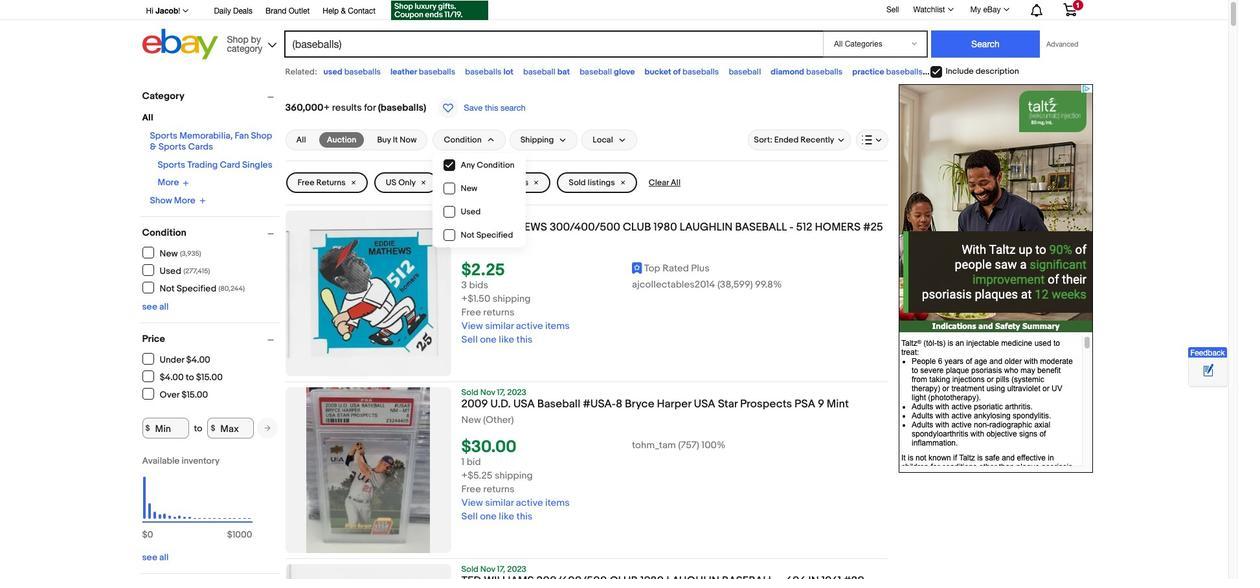 Task type: locate. For each thing, give the bounding box(es) containing it.
see all down 0
[[142, 552, 169, 563]]

shipping right +$5.25
[[495, 470, 533, 482]]

include description
[[946, 66, 1020, 77]]

sell inside account navigation
[[887, 5, 900, 14]]

1 vertical spatial used
[[160, 265, 181, 276]]

0 vertical spatial view similar active items link
[[462, 320, 570, 333]]

7 baseballs from the left
[[966, 67, 1003, 77]]

baseball
[[736, 221, 787, 234]]

2 vertical spatial 2023
[[507, 564, 527, 575]]

view
[[462, 320, 483, 333], [462, 497, 483, 509]]

17, inside sold  nov 17, 2023 2009 u.d. usa baseball #usa-8 bryce harper usa star prospects psa 9 mint new (other)
[[497, 387, 506, 398]]

one down +$5.25
[[480, 511, 497, 523]]

!
[[178, 6, 180, 16]]

condition button up any
[[433, 130, 506, 150]]

brand outlet
[[266, 6, 310, 16]]

0 vertical spatial one
[[480, 334, 497, 346]]

1 vertical spatial one
[[480, 511, 497, 523]]

sort:
[[754, 135, 773, 145]]

1 horizontal spatial condition button
[[433, 130, 506, 150]]

0 vertical spatial like
[[499, 334, 515, 346]]

0 vertical spatial items
[[545, 320, 570, 333]]

2 nov from the top
[[481, 387, 495, 398]]

new down 2009 in the bottom left of the page
[[462, 414, 481, 426]]

help & contact
[[323, 6, 376, 16]]

over
[[160, 389, 180, 400]]

2 all from the top
[[159, 552, 169, 563]]

2023 inside sold  nov 17, 2023 eddie mathews 300/400/500 club 1980 laughlin baseball - 512 homers  #25 pre-owned
[[507, 211, 527, 221]]

baseball for glove
[[580, 67, 612, 77]]

sold inside sold  nov 17, 2023 eddie mathews 300/400/500 club 1980 laughlin baseball - 512 homers  #25 pre-owned
[[462, 211, 479, 221]]

0 horizontal spatial used
[[160, 265, 181, 276]]

2 baseball from the left
[[580, 67, 612, 77]]

one inside the tohm_tam (757) 100% 1 bid +$5.25 shipping free returns view similar active items sell one like this
[[480, 511, 497, 523]]

sell down "+$1.50" at left
[[462, 334, 478, 346]]

none submit inside shop by category banner
[[932, 30, 1041, 58]]

& inside sports memorabilia, fan shop & sports cards
[[150, 141, 157, 152]]

one
[[480, 334, 497, 346], [480, 511, 497, 523]]

2023 inside sold  nov 17, 2023 2009 u.d. usa baseball #usa-8 bryce harper usa star prospects psa 9 mint new (other)
[[507, 387, 527, 398]]

0 vertical spatial see all button
[[142, 301, 169, 312]]

baseball left the "bat"
[[524, 67, 556, 77]]

not down used (277,415)
[[160, 283, 175, 294]]

1
[[1076, 1, 1080, 9], [462, 456, 465, 469]]

category button
[[142, 90, 280, 102]]

1 vertical spatial this
[[517, 334, 533, 346]]

see all button down 0
[[142, 552, 169, 563]]

& left cards
[[150, 141, 157, 152]]

shop by category button
[[221, 29, 280, 57]]

0 vertical spatial sell one like this link
[[462, 334, 533, 346]]

2 items from the top
[[545, 497, 570, 509]]

not specified
[[461, 230, 513, 240]]

new (3,935)
[[160, 248, 201, 259]]

not specified link
[[434, 224, 525, 247]]

1 like from the top
[[499, 334, 515, 346]]

see
[[142, 301, 157, 312], [142, 552, 157, 563]]

listings down local
[[588, 178, 615, 188]]

(baseballs)
[[378, 102, 426, 114]]

sell one like this link down +$5.25
[[462, 511, 533, 523]]

to down under $4.00 in the left of the page
[[186, 372, 194, 383]]

baseball link
[[729, 67, 761, 77]]

sports trading card singles
[[158, 159, 273, 170]]

clear
[[649, 178, 669, 188]]

2 see from the top
[[142, 552, 157, 563]]

more down more button
[[174, 195, 195, 206]]

2009 u.d. usa baseball #usa-8 bryce harper usa star prospects psa 9 mint heading
[[462, 398, 849, 411]]

condition up new (3,935)
[[142, 227, 187, 239]]

more inside button
[[174, 195, 195, 206]]

usa left star
[[694, 398, 716, 411]]

1 left bid
[[462, 456, 465, 469]]

1 usa from the left
[[514, 398, 535, 411]]

1 baseball from the left
[[524, 67, 556, 77]]

0 vertical spatial $4.00
[[186, 354, 210, 365]]

main content containing $2.25
[[285, 84, 889, 579]]

not down used link
[[461, 230, 475, 240]]

0 vertical spatial see all
[[142, 301, 169, 312]]

2 one from the top
[[480, 511, 497, 523]]

club
[[623, 221, 651, 234]]

like inside ajcollectables2014 (38,599) 99.8% +$1.50 shipping free returns view similar active items sell one like this
[[499, 334, 515, 346]]

new down any
[[461, 183, 478, 194]]

1 vertical spatial &
[[150, 141, 157, 152]]

sell one like this link down "+$1.50" at left
[[462, 334, 533, 346]]

new for new
[[461, 183, 478, 194]]

similar down +$5.25
[[485, 497, 514, 509]]

like up u.d.
[[499, 334, 515, 346]]

0 horizontal spatial specified
[[177, 283, 217, 294]]

sold listings
[[569, 178, 615, 188]]

sell inside ajcollectables2014 (38,599) 99.8% +$1.50 shipping free returns view similar active items sell one like this
[[462, 334, 478, 346]]

any
[[461, 160, 475, 170]]

card
[[220, 159, 240, 170]]

0 vertical spatial more
[[158, 177, 179, 188]]

1 vertical spatial shipping
[[495, 470, 533, 482]]

1 vertical spatial specified
[[177, 283, 217, 294]]

0 vertical spatial 1
[[1076, 1, 1080, 9]]

new left (3,935)
[[160, 248, 178, 259]]

1 vertical spatial not
[[160, 283, 175, 294]]

1 nov from the top
[[481, 211, 495, 221]]

usa
[[514, 398, 535, 411], [694, 398, 716, 411]]

condition up the completed listings link
[[477, 160, 515, 170]]

0 vertical spatial free
[[298, 178, 315, 188]]

1 horizontal spatial baseball
[[580, 67, 612, 77]]

2023 for $2.25
[[507, 211, 527, 221]]

shop left by
[[227, 34, 249, 44]]

1 vertical spatial 1
[[462, 456, 465, 469]]

0 vertical spatial shipping
[[493, 293, 531, 305]]

+$5.25
[[462, 470, 493, 482]]

view similar active items link down "+$1.50" at left
[[462, 320, 570, 333]]

0 vertical spatial this
[[485, 103, 499, 113]]

shipping inside ajcollectables2014 (38,599) 99.8% +$1.50 shipping free returns view similar active items sell one like this
[[493, 293, 531, 305]]

sold for sold listings
[[569, 178, 586, 188]]

sold for sold  nov 17, 2023
[[462, 564, 479, 575]]

1 vertical spatial 17,
[[497, 387, 506, 398]]

top rated plus image
[[632, 262, 643, 274]]

similar inside ajcollectables2014 (38,599) 99.8% +$1.50 shipping free returns view similar active items sell one like this
[[485, 320, 514, 333]]

2 sell one like this link from the top
[[462, 511, 533, 523]]

0 horizontal spatial listings
[[502, 178, 529, 188]]

all for price
[[159, 552, 169, 563]]

tohm_tam
[[632, 439, 676, 452]]

1 view from the top
[[462, 320, 483, 333]]

watchlist link
[[907, 2, 960, 17]]

sell down +$5.25
[[462, 511, 478, 523]]

save
[[464, 103, 483, 113]]

1 vertical spatial condition
[[477, 160, 515, 170]]

1 items from the top
[[545, 320, 570, 333]]

all down category
[[142, 112, 153, 123]]

1 vertical spatial sell one like this link
[[462, 511, 533, 523]]

0 vertical spatial shop
[[227, 34, 249, 44]]

1 vertical spatial more
[[174, 195, 195, 206]]

2 like from the top
[[499, 511, 515, 523]]

sell left the watchlist
[[887, 5, 900, 14]]

0 horizontal spatial $4.00
[[160, 372, 184, 383]]

all
[[159, 301, 169, 312], [159, 552, 169, 563]]

see up price
[[142, 301, 157, 312]]

1 vertical spatial see
[[142, 552, 157, 563]]

baseballs right diamond
[[807, 67, 843, 77]]

$15.00 down under $4.00 in the left of the page
[[196, 372, 223, 383]]

2 vertical spatial this
[[517, 511, 533, 523]]

shipping right "+$1.50" at left
[[493, 293, 531, 305]]

0 vertical spatial 2023
[[507, 211, 527, 221]]

baseballs right leather
[[419, 67, 456, 77]]

2 see all button from the top
[[142, 552, 169, 563]]

0 horizontal spatial shop
[[227, 34, 249, 44]]

None submit
[[932, 30, 1041, 58]]

baseball left the glove
[[580, 67, 612, 77]]

free inside ajcollectables2014 (38,599) 99.8% +$1.50 shipping free returns view similar active items sell one like this
[[462, 307, 481, 319]]

2 baseballs from the left
[[419, 67, 456, 77]]

baseballs right used
[[344, 67, 381, 77]]

(38,599)
[[718, 279, 753, 291]]

top rated plus
[[645, 263, 710, 275]]

1 vertical spatial all
[[296, 135, 306, 145]]

0 vertical spatial specified
[[477, 230, 513, 240]]

360,000
[[285, 102, 324, 114]]

0 vertical spatial 17,
[[497, 211, 506, 221]]

mint
[[827, 398, 849, 411]]

& right help
[[341, 6, 346, 16]]

listings down any condition
[[502, 178, 529, 188]]

auction
[[327, 135, 357, 145]]

1 vertical spatial shop
[[251, 130, 272, 141]]

listings inside sold listings link
[[588, 178, 615, 188]]

1 vertical spatial see all
[[142, 552, 169, 563]]

2 vertical spatial sell
[[462, 511, 478, 523]]

1 horizontal spatial listings
[[588, 178, 615, 188]]

2023
[[507, 211, 527, 221], [507, 387, 527, 398], [507, 564, 527, 575]]

practice baseballs
[[853, 67, 923, 77]]

2 horizontal spatial all
[[671, 178, 681, 188]]

similar inside the tohm_tam (757) 100% 1 bid +$5.25 shipping free returns view similar active items sell one like this
[[485, 497, 514, 509]]

1 horizontal spatial shop
[[251, 130, 272, 141]]

1 vertical spatial sell
[[462, 334, 478, 346]]

$15.00 down $4.00 to $15.00
[[182, 389, 208, 400]]

1 vertical spatial view similar active items link
[[462, 497, 570, 509]]

related:
[[285, 67, 317, 77]]

1 horizontal spatial used
[[461, 207, 481, 217]]

2 vertical spatial all
[[671, 178, 681, 188]]

baseball left diamond
[[729, 67, 761, 77]]

1000
[[233, 529, 252, 540]]

0 horizontal spatial 1
[[462, 456, 465, 469]]

2 vertical spatial new
[[462, 414, 481, 426]]

360,000 + results for (baseballs)
[[285, 102, 426, 114]]

1 vertical spatial nov
[[481, 387, 495, 398]]

baseball
[[524, 67, 556, 77], [580, 67, 612, 77], [729, 67, 761, 77]]

this inside the tohm_tam (757) 100% 1 bid +$5.25 shipping free returns view similar active items sell one like this
[[517, 511, 533, 523]]

2 vertical spatial free
[[462, 483, 481, 496]]

leather baseballs
[[391, 67, 456, 77]]

sold inside sold  nov 17, 2023 2009 u.d. usa baseball #usa-8 bryce harper usa star prospects psa 9 mint new (other)
[[462, 387, 479, 398]]

1 one from the top
[[480, 334, 497, 346]]

daily deals
[[214, 6, 253, 16]]

1 horizontal spatial specified
[[477, 230, 513, 240]]

3 17, from the top
[[497, 564, 506, 575]]

shop
[[227, 34, 249, 44], [251, 130, 272, 141]]

2 similar from the top
[[485, 497, 514, 509]]

baseballs right practice
[[887, 67, 923, 77]]

1 vertical spatial new
[[160, 248, 178, 259]]

free down "+$1.50" at left
[[462, 307, 481, 319]]

one down "+$1.50" at left
[[480, 334, 497, 346]]

items inside the tohm_tam (757) 100% 1 bid +$5.25 shipping free returns view similar active items sell one like this
[[545, 497, 570, 509]]

this inside button
[[485, 103, 499, 113]]

1 inside account navigation
[[1076, 1, 1080, 9]]

similar down "+$1.50" at left
[[485, 320, 514, 333]]

condition up any
[[444, 135, 482, 145]]

not inside main content
[[461, 230, 475, 240]]

eddie mathews 300/400/500 club 1980 laughlin baseball - 512 homers  #25 image
[[287, 211, 450, 376]]

1 similar from the top
[[485, 320, 514, 333]]

$4.00 up over $15.00 link
[[160, 372, 184, 383]]

specified inside main content
[[477, 230, 513, 240]]

4 baseballs from the left
[[683, 67, 719, 77]]

6 baseballs from the left
[[887, 67, 923, 77]]

shop by category
[[227, 34, 263, 53]]

lot
[[504, 67, 514, 77]]

all right clear
[[671, 178, 681, 188]]

0 vertical spatial similar
[[485, 320, 514, 333]]

active
[[516, 320, 543, 333], [516, 497, 543, 509]]

more up show more
[[158, 177, 179, 188]]

2 active from the top
[[516, 497, 543, 509]]

0 vertical spatial used
[[461, 207, 481, 217]]

view down +$5.25
[[462, 497, 483, 509]]

baseballs left lot
[[465, 67, 502, 77]]

0 horizontal spatial not
[[160, 283, 175, 294]]

2 17, from the top
[[497, 387, 506, 398]]

0 vertical spatial active
[[516, 320, 543, 333]]

like
[[499, 334, 515, 346], [499, 511, 515, 523]]

contact
[[348, 6, 376, 16]]

sell inside the tohm_tam (757) 100% 1 bid +$5.25 shipping free returns view similar active items sell one like this
[[462, 511, 478, 523]]

see all button up price
[[142, 301, 169, 312]]

local button
[[582, 130, 637, 150]]

1 vertical spatial similar
[[485, 497, 514, 509]]

1 horizontal spatial 1
[[1076, 1, 1080, 9]]

1 vertical spatial see all button
[[142, 552, 169, 563]]

usa right u.d.
[[514, 398, 535, 411]]

clear all link
[[644, 172, 686, 193]]

99.8%
[[755, 279, 782, 291]]

shop inside sports memorabilia, fan shop & sports cards
[[251, 130, 272, 141]]

view similar active items link down +$5.25
[[462, 497, 570, 509]]

diamond baseballs
[[771, 67, 843, 77]]

(3,935)
[[180, 249, 201, 258]]

0 vertical spatial sell
[[887, 5, 900, 14]]

see for condition
[[142, 301, 157, 312]]

listings inside the completed listings link
[[502, 178, 529, 188]]

1 horizontal spatial $4.00
[[186, 354, 210, 365]]

ted williams 300/400/500 club 1980 laughlin baseball - .406 in 1941  #20 image
[[287, 564, 450, 579]]

returns inside the tohm_tam (757) 100% 1 bid +$5.25 shipping free returns view similar active items sell one like this
[[484, 483, 515, 496]]

1 17, from the top
[[497, 211, 506, 221]]

to
[[186, 372, 194, 383], [194, 423, 202, 434]]

300/400/500
[[550, 221, 621, 234]]

condition inside "link"
[[477, 160, 515, 170]]

0 horizontal spatial condition button
[[142, 227, 280, 239]]

0 vertical spatial not
[[461, 230, 475, 240]]

returns down +$5.25
[[484, 483, 515, 496]]

by
[[251, 34, 261, 44]]

$15.00
[[196, 372, 223, 383], [182, 389, 208, 400]]

2 see all from the top
[[142, 552, 169, 563]]

3 nov from the top
[[481, 564, 495, 575]]

used up eddie at the left top
[[461, 207, 481, 217]]

(757)
[[679, 439, 700, 452]]

1 baseballs from the left
[[344, 67, 381, 77]]

1 vertical spatial items
[[545, 497, 570, 509]]

1 see all from the top
[[142, 301, 169, 312]]

0 vertical spatial returns
[[484, 307, 515, 319]]

listing options selector. list view selected. image
[[862, 135, 883, 145]]

view down "+$1.50" at left
[[462, 320, 483, 333]]

inventory
[[182, 455, 220, 467]]

1 listings from the left
[[502, 178, 529, 188]]

1 vertical spatial 2023
[[507, 387, 527, 398]]

2 vertical spatial nov
[[481, 564, 495, 575]]

sports for sports trading card singles
[[158, 159, 185, 170]]

baseballs for rawlings baseballs
[[966, 67, 1003, 77]]

used for used
[[461, 207, 481, 217]]

all down the 360,000
[[296, 135, 306, 145]]

available
[[142, 455, 180, 467]]

1 see from the top
[[142, 301, 157, 312]]

used for used (277,415)
[[160, 265, 181, 276]]

search
[[501, 103, 526, 113]]

17,
[[497, 211, 506, 221], [497, 387, 506, 398], [497, 564, 506, 575]]

&
[[341, 6, 346, 16], [150, 141, 157, 152]]

Minimum Value in $ text field
[[142, 418, 189, 439]]

1 vertical spatial returns
[[484, 483, 515, 496]]

1 vertical spatial to
[[194, 423, 202, 434]]

1 vertical spatial view
[[462, 497, 483, 509]]

sell
[[887, 5, 900, 14], [462, 334, 478, 346], [462, 511, 478, 523]]

get the coupon image
[[391, 1, 489, 20]]

completed listings
[[456, 178, 529, 188]]

used down new (3,935)
[[160, 265, 181, 276]]

9
[[818, 398, 825, 411]]

1 horizontal spatial usa
[[694, 398, 716, 411]]

0 vertical spatial &
[[341, 6, 346, 16]]

owned
[[480, 237, 512, 249]]

1 see all button from the top
[[142, 301, 169, 312]]

active inside the tohm_tam (757) 100% 1 bid +$5.25 shipping free returns view similar active items sell one like this
[[516, 497, 543, 509]]

condition button up (3,935)
[[142, 227, 280, 239]]

1 horizontal spatial &
[[341, 6, 346, 16]]

rated
[[663, 263, 689, 275]]

price
[[142, 333, 165, 345]]

5 baseballs from the left
[[807, 67, 843, 77]]

buy it now
[[377, 135, 417, 145]]

2 view from the top
[[462, 497, 483, 509]]

1 2023 from the top
[[507, 211, 527, 221]]

1 vertical spatial all
[[159, 552, 169, 563]]

harper
[[657, 398, 692, 411]]

0 horizontal spatial usa
[[514, 398, 535, 411]]

1 vertical spatial active
[[516, 497, 543, 509]]

sports trading card singles link
[[158, 159, 273, 170]]

listings for sold listings
[[588, 178, 615, 188]]

1 all from the top
[[159, 301, 169, 312]]

1 returns from the top
[[484, 307, 515, 319]]

Auction selected text field
[[327, 134, 357, 146]]

u.d.
[[491, 398, 511, 411]]

nov inside sold  nov 17, 2023 eddie mathews 300/400/500 club 1980 laughlin baseball - 512 homers  #25 pre-owned
[[481, 211, 495, 221]]

hi
[[146, 6, 153, 16]]

free left returns
[[298, 178, 315, 188]]

sold for sold  nov 17, 2023 2009 u.d. usa baseball #usa-8 bryce harper usa star prospects psa 9 mint new (other)
[[462, 387, 479, 398]]

listings
[[502, 178, 529, 188], [588, 178, 615, 188]]

new for new (3,935)
[[160, 248, 178, 259]]

similar
[[485, 320, 514, 333], [485, 497, 514, 509]]

baseballs right rawlings
[[966, 67, 1003, 77]]

like up sold  nov 17, 2023
[[499, 511, 515, 523]]

to right the minimum value in $ text box
[[194, 423, 202, 434]]

1 vertical spatial free
[[462, 307, 481, 319]]

see all for price
[[142, 552, 169, 563]]

local
[[593, 135, 613, 145]]

see all for condition
[[142, 301, 169, 312]]

2 listings from the left
[[588, 178, 615, 188]]

sold
[[569, 178, 586, 188], [462, 211, 479, 221], [462, 387, 479, 398], [462, 564, 479, 575]]

1 up the advanced
[[1076, 1, 1080, 9]]

2 2023 from the top
[[507, 387, 527, 398]]

1 active from the top
[[516, 320, 543, 333]]

$4.00 up $4.00 to $15.00
[[186, 354, 210, 365]]

0 vertical spatial all
[[159, 301, 169, 312]]

shop inside shop by category
[[227, 34, 249, 44]]

used
[[461, 207, 481, 217], [160, 265, 181, 276]]

nov inside sold  nov 17, 2023 2009 u.d. usa baseball #usa-8 bryce harper usa star prospects psa 9 mint new (other)
[[481, 387, 495, 398]]

advertisement region
[[899, 84, 1093, 473]]

1 horizontal spatial not
[[461, 230, 475, 240]]

main content
[[285, 84, 889, 579]]

not
[[461, 230, 475, 240], [160, 283, 175, 294]]

0 vertical spatial nov
[[481, 211, 495, 221]]

0 horizontal spatial baseball
[[524, 67, 556, 77]]

0 horizontal spatial &
[[150, 141, 157, 152]]

2 returns from the top
[[484, 483, 515, 496]]

1 horizontal spatial all
[[296, 135, 306, 145]]

see down 0
[[142, 552, 157, 563]]

0 vertical spatial to
[[186, 372, 194, 383]]

0 vertical spatial all
[[142, 112, 153, 123]]

description
[[976, 66, 1020, 77]]

baseballs right of
[[683, 67, 719, 77]]

used (277,415)
[[160, 265, 210, 276]]

0 vertical spatial view
[[462, 320, 483, 333]]

Search for anything text field
[[286, 32, 821, 56]]

shop right fan
[[251, 130, 272, 141]]

1 vertical spatial like
[[499, 511, 515, 523]]

0 vertical spatial new
[[461, 183, 478, 194]]

$4.00 to $15.00
[[160, 372, 223, 383]]

returns down "+$1.50" at left
[[484, 307, 515, 319]]

see all up price
[[142, 301, 169, 312]]

17, inside sold  nov 17, 2023 eddie mathews 300/400/500 club 1980 laughlin baseball - 512 homers  #25 pre-owned
[[497, 211, 506, 221]]

1 sell one like this link from the top
[[462, 334, 533, 346]]

free down +$5.25
[[462, 483, 481, 496]]

heading
[[462, 575, 865, 579]]



Task type: vqa. For each thing, say whether or not it's contained in the screenshot.


Task type: describe. For each thing, give the bounding box(es) containing it.
view inside ajcollectables2014 (38,599) 99.8% +$1.50 shipping free returns view similar active items sell one like this
[[462, 320, 483, 333]]

new inside sold  nov 17, 2023 2009 u.d. usa baseball #usa-8 bryce harper usa star prospects psa 9 mint new (other)
[[462, 414, 481, 426]]

buy
[[377, 135, 391, 145]]

$ 0
[[142, 529, 153, 540]]

sold  nov 17, 2023 2009 u.d. usa baseball #usa-8 bryce harper usa star prospects psa 9 mint new (other)
[[462, 387, 849, 426]]

shipping inside the tohm_tam (757) 100% 1 bid +$5.25 shipping free returns view similar active items sell one like this
[[495, 470, 533, 482]]

(80,244)
[[219, 284, 245, 293]]

mathews
[[495, 221, 548, 234]]

advanced
[[1047, 40, 1079, 48]]

help
[[323, 6, 339, 16]]

eddie mathews 300/400/500 club 1980 laughlin baseball - 512 homers  #25 heading
[[462, 221, 884, 234]]

view inside the tohm_tam (757) 100% 1 bid +$5.25 shipping free returns view similar active items sell one like this
[[462, 497, 483, 509]]

2009 u.d. usa baseball #usa-8 bryce harper usa star prospects psa 9 mint link
[[462, 398, 889, 415]]

jacob
[[156, 6, 178, 16]]

listings for completed listings
[[502, 178, 529, 188]]

specified for not specified
[[477, 230, 513, 240]]

sports for sports memorabilia, fan shop & sports cards
[[150, 130, 178, 141]]

homers
[[815, 221, 861, 234]]

results
[[332, 102, 362, 114]]

watchlist
[[914, 5, 946, 14]]

outlet
[[289, 6, 310, 16]]

tohm_tam (757) 100% 1 bid +$5.25 shipping free returns view similar active items sell one like this
[[462, 439, 726, 523]]

my
[[971, 5, 982, 14]]

used
[[324, 67, 343, 77]]

bucket
[[645, 67, 672, 77]]

free returns
[[298, 178, 346, 188]]

nov for $30.00
[[481, 387, 495, 398]]

2 usa from the left
[[694, 398, 716, 411]]

over $15.00
[[160, 389, 208, 400]]

any condition link
[[434, 154, 525, 177]]

$30.00
[[462, 437, 517, 458]]

daily
[[214, 6, 231, 16]]

for
[[364, 102, 376, 114]]

baseballs for leather baseballs
[[419, 67, 456, 77]]

diamond
[[771, 67, 805, 77]]

one inside ajcollectables2014 (38,599) 99.8% +$1.50 shipping free returns view similar active items sell one like this
[[480, 334, 497, 346]]

17, for $2.25
[[497, 211, 506, 221]]

items inside ajcollectables2014 (38,599) 99.8% +$1.50 shipping free returns view similar active items sell one like this
[[545, 320, 570, 333]]

1 link
[[1056, 0, 1085, 19]]

rawlings
[[933, 67, 965, 77]]

baseballs for practice baseballs
[[887, 67, 923, 77]]

category
[[142, 90, 185, 102]]

all for condition
[[159, 301, 169, 312]]

3 bids
[[462, 279, 489, 292]]

us
[[386, 178, 397, 188]]

prospects
[[741, 398, 793, 411]]

show
[[150, 195, 172, 206]]

0 horizontal spatial all
[[142, 112, 153, 123]]

2023 for $30.00
[[507, 387, 527, 398]]

see for price
[[142, 552, 157, 563]]

laughlin
[[680, 221, 733, 234]]

-
[[790, 221, 794, 234]]

nov for $2.25
[[481, 211, 495, 221]]

2009 u.d. usa baseball #usa-8 bryce harper usa star prospects psa 9 mint image
[[307, 387, 430, 553]]

cards
[[188, 141, 213, 152]]

plus
[[692, 263, 710, 275]]

under $4.00 link
[[142, 353, 211, 365]]

+$1.50
[[462, 293, 491, 305]]

show more
[[150, 195, 195, 206]]

Maximum Value in $ text field
[[208, 418, 254, 439]]

1 view similar active items link from the top
[[462, 320, 570, 333]]

& inside account navigation
[[341, 6, 346, 16]]

sold  nov 17, 2023
[[462, 564, 527, 575]]

see all button for price
[[142, 552, 169, 563]]

like inside the tohm_tam (757) 100% 1 bid +$5.25 shipping free returns view similar active items sell one like this
[[499, 511, 515, 523]]

account navigation
[[139, 0, 1087, 22]]

baseball bat
[[524, 67, 570, 77]]

now
[[400, 135, 417, 145]]

sell link
[[881, 5, 905, 14]]

bucket of baseballs
[[645, 67, 719, 77]]

eddie mathews 300/400/500 club 1980 laughlin baseball - 512 homers  #25 link
[[462, 221, 889, 238]]

bid
[[467, 456, 481, 469]]

returns inside ajcollectables2014 (38,599) 99.8% +$1.50 shipping free returns view similar active items sell one like this
[[484, 307, 515, 319]]

1980
[[654, 221, 677, 234]]

baseballs for diamond baseballs
[[807, 67, 843, 77]]

3 baseballs from the left
[[465, 67, 502, 77]]

see all button for condition
[[142, 301, 169, 312]]

baseballs for used baseballs
[[344, 67, 381, 77]]

ended
[[775, 135, 799, 145]]

bids
[[469, 279, 489, 292]]

fan
[[235, 130, 249, 141]]

3 baseball from the left
[[729, 67, 761, 77]]

1 vertical spatial condition button
[[142, 227, 280, 239]]

auction link
[[319, 132, 364, 148]]

0 vertical spatial condition
[[444, 135, 482, 145]]

$ 1000
[[227, 529, 252, 540]]

advanced link
[[1041, 31, 1086, 57]]

2 view similar active items link from the top
[[462, 497, 570, 509]]

3 2023 from the top
[[507, 564, 527, 575]]

sports memorabilia, fan shop & sports cards link
[[150, 130, 272, 152]]

show more button
[[150, 195, 206, 206]]

shop by category banner
[[139, 0, 1087, 63]]

free inside the tohm_tam (757) 100% 1 bid +$5.25 shipping free returns view similar active items sell one like this
[[462, 483, 481, 496]]

0 vertical spatial condition button
[[433, 130, 506, 150]]

help & contact link
[[323, 5, 376, 19]]

1 inside the tohm_tam (757) 100% 1 bid +$5.25 shipping free returns view similar active items sell one like this
[[462, 456, 465, 469]]

save this search button
[[434, 97, 530, 119]]

star
[[718, 398, 738, 411]]

this inside ajcollectables2014 (38,599) 99.8% +$1.50 shipping free returns view similar active items sell one like this
[[517, 334, 533, 346]]

trading
[[187, 159, 218, 170]]

sold for sold  nov 17, 2023 eddie mathews 300/400/500 club 1980 laughlin baseball - 512 homers  #25 pre-owned
[[462, 211, 479, 221]]

not for not specified
[[461, 230, 475, 240]]

returns
[[316, 178, 346, 188]]

us only link
[[374, 172, 438, 193]]

used baseballs
[[324, 67, 381, 77]]

not for not specified (80,244)
[[160, 283, 175, 294]]

$4.00 to $15.00 link
[[142, 371, 223, 383]]

any condition
[[461, 160, 515, 170]]

graph of available inventory between $0 and $1000+ image
[[142, 455, 252, 547]]

sort: ended recently button
[[749, 130, 851, 150]]

price button
[[142, 333, 280, 345]]

brand outlet link
[[266, 5, 310, 19]]

my ebay link
[[964, 2, 1016, 17]]

sports memorabilia, fan shop & sports cards
[[150, 130, 272, 152]]

1 vertical spatial $15.00
[[182, 389, 208, 400]]

more inside button
[[158, 177, 179, 188]]

0 vertical spatial $15.00
[[196, 372, 223, 383]]

8
[[616, 398, 623, 411]]

sold listings link
[[557, 172, 637, 193]]

2 vertical spatial condition
[[142, 227, 187, 239]]

active inside ajcollectables2014 (38,599) 99.8% +$1.50 shipping free returns view similar active items sell one like this
[[516, 320, 543, 333]]

17, for $30.00
[[497, 387, 506, 398]]

rawlings baseballs
[[933, 67, 1003, 77]]

(277,415)
[[184, 267, 210, 275]]

available inventory
[[142, 455, 220, 467]]

specified for not specified (80,244)
[[177, 283, 217, 294]]

1 vertical spatial $4.00
[[160, 372, 184, 383]]

recently
[[801, 135, 835, 145]]

all link
[[289, 132, 314, 148]]

baseball for bat
[[524, 67, 556, 77]]



